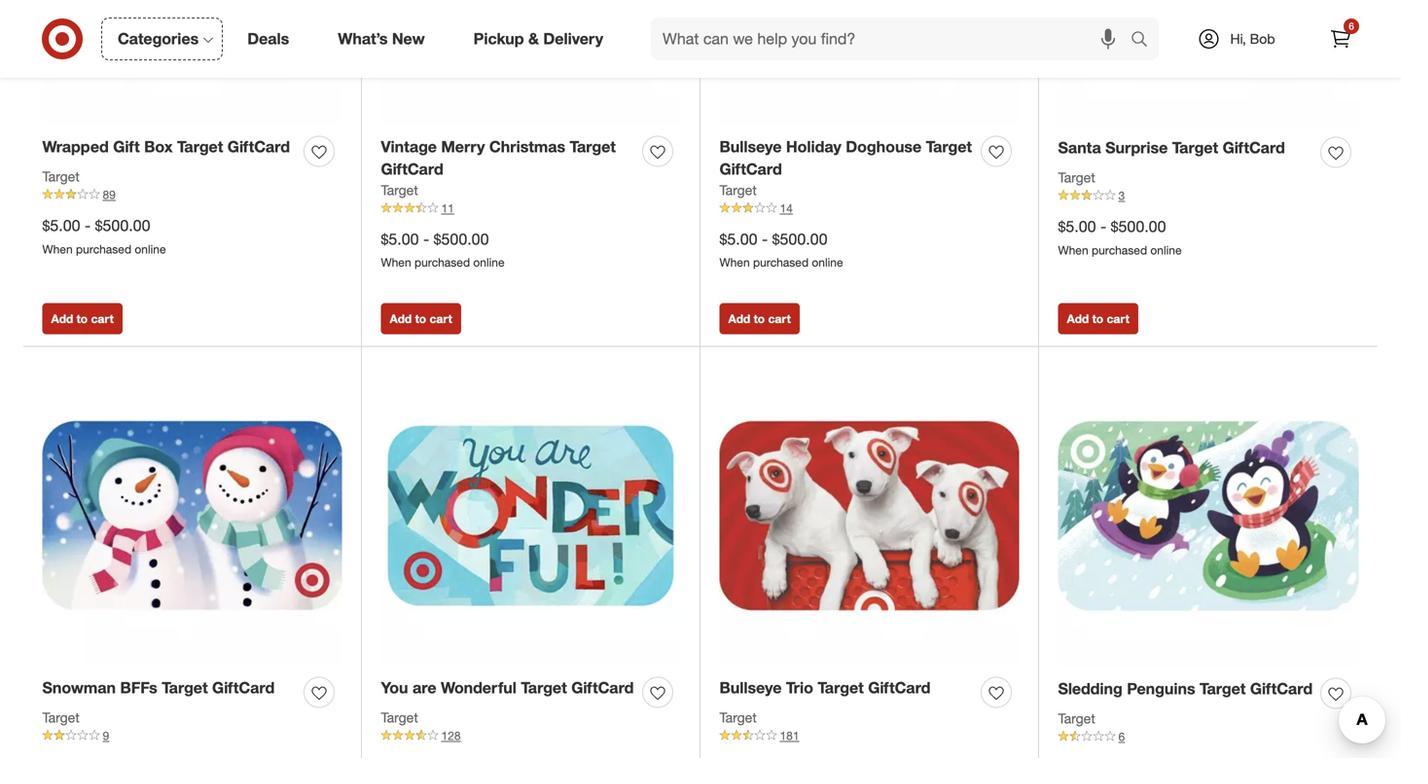 Task type: vqa. For each thing, say whether or not it's contained in the screenshot.
Add To Cart associated with Wrapped Gift Box Target GiftCard
yes



Task type: locate. For each thing, give the bounding box(es) containing it.
6
[[1349, 20, 1354, 32], [1119, 729, 1125, 744]]

purchased down 11
[[415, 255, 470, 270]]

online for surprise
[[1151, 243, 1182, 257]]

4 to from the left
[[1092, 311, 1104, 326]]

$500.00 down 3
[[1111, 217, 1166, 236]]

snowman bffs target giftcard link
[[42, 677, 275, 699]]

4 add to cart from the left
[[1067, 311, 1130, 326]]

$5.00 for bullseye holiday doghouse target giftcard
[[720, 230, 758, 249]]

bullseye
[[720, 137, 782, 156], [720, 678, 782, 697]]

3 add from the left
[[728, 311, 750, 326]]

are
[[413, 678, 436, 697]]

$5.00 - $500.00 when purchased online for holiday
[[720, 230, 843, 270]]

181 link
[[720, 727, 1019, 745]]

giftcard inside "link"
[[1250, 679, 1313, 698]]

3 cart from the left
[[768, 311, 791, 326]]

vintage merry christmas target giftcard image
[[381, 0, 681, 125]]

6 link
[[1319, 18, 1362, 60], [1058, 728, 1359, 746]]

sledding penguins target giftcard
[[1058, 679, 1313, 698]]

online for merry
[[473, 255, 505, 270]]

$5.00 - $500.00 when purchased online down 14
[[720, 230, 843, 270]]

add for bullseye holiday doghouse target giftcard
[[728, 311, 750, 326]]

what's new link
[[321, 18, 449, 60]]

surprise
[[1106, 138, 1168, 157]]

online down 89 link
[[135, 242, 166, 256]]

add to cart button for bullseye holiday doghouse target giftcard
[[720, 303, 800, 334]]

bullseye inside bullseye holiday doghouse target giftcard
[[720, 137, 782, 156]]

sledding penguins target giftcard image
[[1058, 366, 1359, 667]]

2 to from the left
[[415, 311, 426, 326]]

1 horizontal spatial 6
[[1349, 20, 1354, 32]]

target
[[177, 137, 223, 156], [570, 137, 616, 156], [926, 137, 972, 156], [1172, 138, 1218, 157], [42, 168, 80, 185], [1058, 169, 1095, 186], [381, 181, 418, 198], [720, 181, 757, 198], [162, 678, 208, 697], [521, 678, 567, 697], [818, 678, 864, 697], [1200, 679, 1246, 698], [42, 709, 80, 726], [381, 709, 418, 726], [720, 709, 757, 726], [1058, 710, 1095, 727]]

add to cart
[[51, 311, 114, 326], [390, 311, 452, 326], [728, 311, 791, 326], [1067, 311, 1130, 326]]

1 cart from the left
[[91, 311, 114, 326]]

add to cart button for vintage merry christmas target giftcard
[[381, 303, 461, 334]]

giftcard
[[228, 137, 290, 156], [1223, 138, 1285, 157], [381, 159, 443, 178], [720, 159, 782, 178], [212, 678, 275, 697], [571, 678, 634, 697], [868, 678, 931, 697], [1250, 679, 1313, 698]]

1 add from the left
[[51, 311, 73, 326]]

target inside the vintage merry christmas target giftcard
[[570, 137, 616, 156]]

purchased for surprise
[[1092, 243, 1147, 257]]

online for gift
[[135, 242, 166, 256]]

$5.00 - $500.00 when purchased online
[[42, 216, 166, 256], [1058, 217, 1182, 257], [381, 230, 505, 270], [720, 230, 843, 270]]

89
[[103, 187, 116, 202]]

add to cart for vintage merry christmas target giftcard
[[390, 311, 452, 326]]

4 add to cart button from the left
[[1058, 303, 1138, 334]]

target link for santa surprise target giftcard
[[1058, 168, 1095, 187]]

1 vertical spatial 6
[[1119, 729, 1125, 744]]

online
[[135, 242, 166, 256], [1151, 243, 1182, 257], [473, 255, 505, 270], [812, 255, 843, 270]]

-
[[85, 216, 91, 235], [1101, 217, 1107, 236], [423, 230, 429, 249], [762, 230, 768, 249]]

vintage merry christmas target giftcard
[[381, 137, 616, 178]]

0 horizontal spatial 6
[[1119, 729, 1125, 744]]

purchased down 14
[[753, 255, 809, 270]]

3 add to cart button from the left
[[720, 303, 800, 334]]

$5.00 - $500.00 when purchased online down 89
[[42, 216, 166, 256]]

4 add from the left
[[1067, 311, 1089, 326]]

purchased down 3
[[1092, 243, 1147, 257]]

wrapped
[[42, 137, 109, 156]]

0 vertical spatial 6 link
[[1319, 18, 1362, 60]]

penguins
[[1127, 679, 1195, 698]]

to
[[76, 311, 88, 326], [415, 311, 426, 326], [754, 311, 765, 326], [1092, 311, 1104, 326]]

purchased
[[76, 242, 131, 256], [1092, 243, 1147, 257], [415, 255, 470, 270], [753, 255, 809, 270]]

purchased down 89
[[76, 242, 131, 256]]

add
[[51, 311, 73, 326], [390, 311, 412, 326], [728, 311, 750, 326], [1067, 311, 1089, 326]]

4 cart from the left
[[1107, 311, 1130, 326]]

you
[[381, 678, 408, 697]]

to for wrapped gift box target giftcard
[[76, 311, 88, 326]]

cart for surprise
[[1107, 311, 1130, 326]]

you are wonderful target giftcard link
[[381, 677, 634, 699]]

search button
[[1122, 18, 1169, 64]]

when for wrapped gift box target giftcard
[[42, 242, 73, 256]]

bullseye holiday doghouse target giftcard link
[[720, 136, 974, 180]]

6 right 'bob'
[[1349, 20, 1354, 32]]

$500.00 for holiday
[[772, 230, 828, 249]]

add to cart for wrapped gift box target giftcard
[[51, 311, 114, 326]]

14
[[780, 201, 793, 215]]

online down 3 link
[[1151, 243, 1182, 257]]

- for vintage
[[423, 230, 429, 249]]

1 add to cart from the left
[[51, 311, 114, 326]]

1 vertical spatial bullseye
[[720, 678, 782, 697]]

6 down sledding
[[1119, 729, 1125, 744]]

add to cart for santa surprise target giftcard
[[1067, 311, 1130, 326]]

bullseye trio target giftcard image
[[720, 366, 1019, 666]]

giftcard inside 'link'
[[571, 678, 634, 697]]

2 cart from the left
[[430, 311, 452, 326]]

$5.00 - $500.00 when purchased online for surprise
[[1058, 217, 1182, 257]]

9 link
[[42, 727, 342, 745]]

- for santa
[[1101, 217, 1107, 236]]

- for bullseye
[[762, 230, 768, 249]]

0 vertical spatial bullseye
[[720, 137, 782, 156]]

bullseye trio target giftcard
[[720, 678, 931, 697]]

to for vintage merry christmas target giftcard
[[415, 311, 426, 326]]

bullseye left holiday
[[720, 137, 782, 156]]

when
[[42, 242, 73, 256], [1058, 243, 1089, 257], [381, 255, 411, 270], [720, 255, 750, 270]]

2 add to cart from the left
[[390, 311, 452, 326]]

1 bullseye from the top
[[720, 137, 782, 156]]

2 add to cart button from the left
[[381, 303, 461, 334]]

delivery
[[543, 29, 603, 48]]

$5.00
[[42, 216, 80, 235], [1058, 217, 1096, 236], [381, 230, 419, 249], [720, 230, 758, 249]]

11 link
[[381, 200, 681, 217]]

$5.00 - $500.00 when purchased online down 3
[[1058, 217, 1182, 257]]

bullseye left trio
[[720, 678, 782, 697]]

purchased for gift
[[76, 242, 131, 256]]

giftcard inside 'link'
[[228, 137, 290, 156]]

you are wonderful target giftcard
[[381, 678, 634, 697]]

1 add to cart button from the left
[[42, 303, 122, 334]]

bullseye for bullseye holiday doghouse target giftcard
[[720, 137, 782, 156]]

target link
[[42, 167, 80, 186], [1058, 168, 1095, 187], [381, 180, 418, 200], [720, 180, 757, 200], [42, 708, 80, 727], [381, 708, 418, 727], [720, 708, 757, 727], [1058, 709, 1095, 728]]

1 to from the left
[[76, 311, 88, 326]]

128
[[441, 728, 461, 743]]

vintage merry christmas target giftcard link
[[381, 136, 635, 180]]

online down 11 link
[[473, 255, 505, 270]]

cart
[[91, 311, 114, 326], [430, 311, 452, 326], [768, 311, 791, 326], [1107, 311, 1130, 326]]

$500.00 for surprise
[[1111, 217, 1166, 236]]

$5.00 - $500.00 when purchased online down 11
[[381, 230, 505, 270]]

santa surprise target giftcard
[[1058, 138, 1285, 157]]

pickup
[[474, 29, 524, 48]]

wrapped gift box target giftcard link
[[42, 136, 290, 158]]

target link for bullseye trio target giftcard
[[720, 708, 757, 727]]

new
[[392, 29, 425, 48]]

2 add from the left
[[390, 311, 412, 326]]

doghouse
[[846, 137, 922, 156]]

3 add to cart from the left
[[728, 311, 791, 326]]

6 link right 'bob'
[[1319, 18, 1362, 60]]

bullseye inside bullseye trio target giftcard link
[[720, 678, 782, 697]]

bullseye for bullseye trio target giftcard
[[720, 678, 782, 697]]

2 bullseye from the top
[[720, 678, 782, 697]]

$500.00 down 14
[[772, 230, 828, 249]]

$500.00
[[95, 216, 150, 235], [1111, 217, 1166, 236], [434, 230, 489, 249], [772, 230, 828, 249]]

hi,
[[1230, 30, 1246, 47]]

add for vintage merry christmas target giftcard
[[390, 311, 412, 326]]

3 to from the left
[[754, 311, 765, 326]]

cart for merry
[[430, 311, 452, 326]]

online down 14 link
[[812, 255, 843, 270]]

add to cart button
[[42, 303, 122, 334], [381, 303, 461, 334], [720, 303, 800, 334], [1058, 303, 1138, 334]]

deals link
[[231, 18, 314, 60]]

$500.00 down 89
[[95, 216, 150, 235]]

$500.00 down 11
[[434, 230, 489, 249]]

gift
[[113, 137, 140, 156]]

pickup & delivery link
[[457, 18, 628, 60]]

6 link down the sledding penguins target giftcard "link"
[[1058, 728, 1359, 746]]

$500.00 for gift
[[95, 216, 150, 235]]

$500.00 for merry
[[434, 230, 489, 249]]

add for santa surprise target giftcard
[[1067, 311, 1089, 326]]



Task type: describe. For each thing, give the bounding box(es) containing it.
search
[[1122, 31, 1169, 50]]

santa surprise target giftcard link
[[1058, 137, 1285, 159]]

3
[[1119, 188, 1125, 203]]

target link for bullseye holiday doghouse target giftcard
[[720, 180, 757, 200]]

bullseye holiday doghouse target giftcard
[[720, 137, 972, 178]]

merry
[[441, 137, 485, 156]]

&
[[528, 29, 539, 48]]

giftcard inside bullseye holiday doghouse target giftcard
[[720, 159, 782, 178]]

giftcard inside the vintage merry christmas target giftcard
[[381, 159, 443, 178]]

sledding penguins target giftcard link
[[1058, 678, 1313, 700]]

9
[[103, 728, 109, 743]]

1 vertical spatial 6 link
[[1058, 728, 1359, 746]]

box
[[144, 137, 173, 156]]

purchased for holiday
[[753, 255, 809, 270]]

cart for gift
[[91, 311, 114, 326]]

target inside "link"
[[1200, 679, 1246, 698]]

sledding
[[1058, 679, 1123, 698]]

snowman bffs target giftcard image
[[42, 366, 342, 666]]

181
[[780, 728, 799, 743]]

128 link
[[381, 727, 681, 745]]

trio
[[786, 678, 813, 697]]

target inside 'link'
[[521, 678, 567, 697]]

wrapped gift box target giftcard image
[[42, 0, 342, 125]]

hi, bob
[[1230, 30, 1275, 47]]

what's new
[[338, 29, 425, 48]]

you are wonderful target giftcard image
[[381, 366, 681, 666]]

$5.00 for santa surprise target giftcard
[[1058, 217, 1096, 236]]

target inside bullseye holiday doghouse target giftcard
[[926, 137, 972, 156]]

wonderful
[[441, 678, 517, 697]]

target link for wrapped gift box target giftcard
[[42, 167, 80, 186]]

add for wrapped gift box target giftcard
[[51, 311, 73, 326]]

target link for snowman bffs target giftcard
[[42, 708, 80, 727]]

target link for sledding penguins target giftcard
[[1058, 709, 1095, 728]]

bullseye trio target giftcard link
[[720, 677, 931, 699]]

categories link
[[101, 18, 223, 60]]

$5.00 - $500.00 when purchased online for gift
[[42, 216, 166, 256]]

0 vertical spatial 6
[[1349, 20, 1354, 32]]

cart for holiday
[[768, 311, 791, 326]]

bullseye holiday doghouse target giftcard image
[[720, 0, 1019, 125]]

christmas
[[489, 137, 565, 156]]

when for santa surprise target giftcard
[[1058, 243, 1089, 257]]

categories
[[118, 29, 199, 48]]

pickup & delivery
[[474, 29, 603, 48]]

What can we help you find? suggestions appear below search field
[[651, 18, 1136, 60]]

what's
[[338, 29, 388, 48]]

when for vintage merry christmas target giftcard
[[381, 255, 411, 270]]

online for holiday
[[812, 255, 843, 270]]

when for bullseye holiday doghouse target giftcard
[[720, 255, 750, 270]]

snowman bffs target giftcard
[[42, 678, 275, 697]]

add to cart button for santa surprise target giftcard
[[1058, 303, 1138, 334]]

$5.00 - $500.00 when purchased online for merry
[[381, 230, 505, 270]]

deals
[[247, 29, 289, 48]]

target link for you are wonderful target giftcard
[[381, 708, 418, 727]]

santa surprise target giftcard image
[[1058, 0, 1359, 126]]

holiday
[[786, 137, 842, 156]]

snowman
[[42, 678, 116, 697]]

wrapped gift box target giftcard
[[42, 137, 290, 156]]

bob
[[1250, 30, 1275, 47]]

$5.00 for vintage merry christmas target giftcard
[[381, 230, 419, 249]]

purchased for merry
[[415, 255, 470, 270]]

$5.00 for wrapped gift box target giftcard
[[42, 216, 80, 235]]

3 link
[[1058, 187, 1359, 204]]

11
[[441, 201, 454, 215]]

89 link
[[42, 186, 342, 203]]

14 link
[[720, 200, 1019, 217]]

- for wrapped
[[85, 216, 91, 235]]

target link for vintage merry christmas target giftcard
[[381, 180, 418, 200]]

add to cart for bullseye holiday doghouse target giftcard
[[728, 311, 791, 326]]

target inside 'link'
[[177, 137, 223, 156]]

to for santa surprise target giftcard
[[1092, 311, 1104, 326]]

add to cart button for wrapped gift box target giftcard
[[42, 303, 122, 334]]

bffs
[[120, 678, 157, 697]]

santa
[[1058, 138, 1101, 157]]

vintage
[[381, 137, 437, 156]]

to for bullseye holiday doghouse target giftcard
[[754, 311, 765, 326]]



